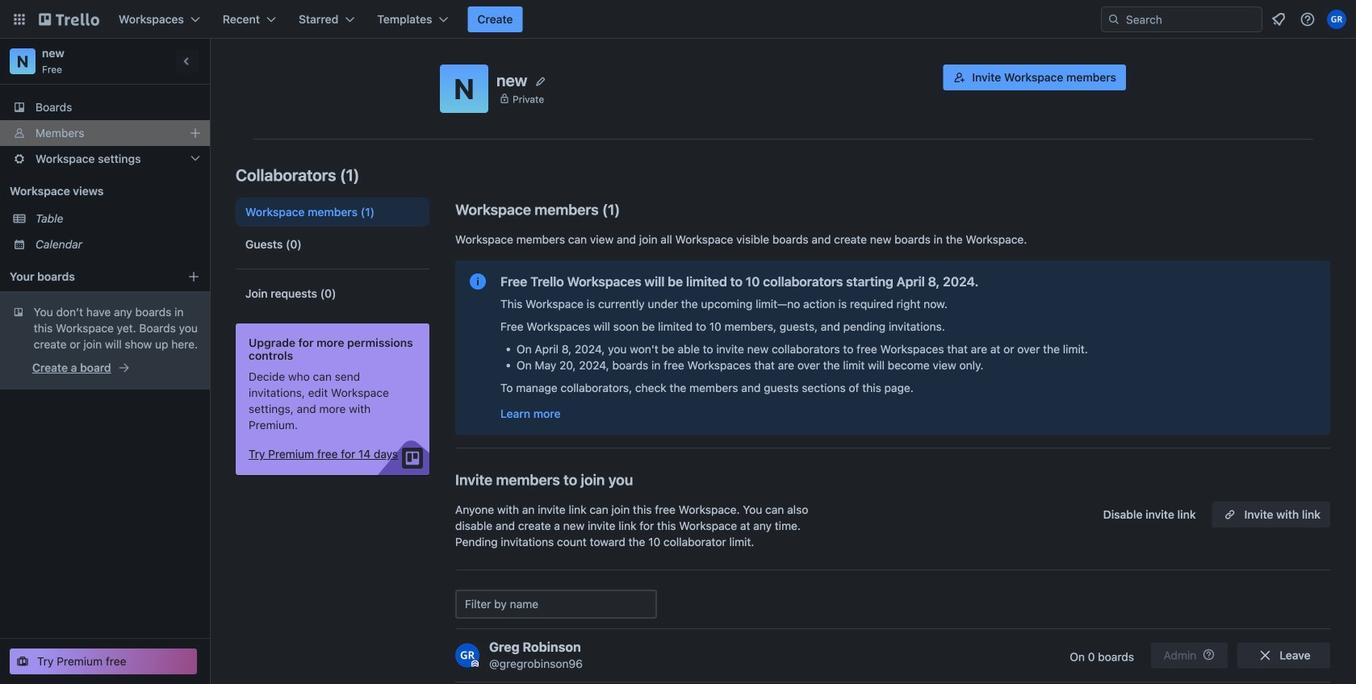 Task type: describe. For each thing, give the bounding box(es) containing it.
workspace navigation collapse icon image
[[176, 50, 199, 73]]

your boards with 0 items element
[[10, 267, 179, 287]]

Search field
[[1121, 8, 1262, 31]]

this member is an admin of this workspace. image
[[472, 661, 479, 668]]

0 horizontal spatial greg robinson (gregrobinson96) image
[[455, 644, 480, 668]]

Filter by name text field
[[455, 590, 657, 619]]

greg robinson (gregrobinson96) image inside 'primary' element
[[1328, 10, 1347, 29]]



Task type: vqa. For each thing, say whether or not it's contained in the screenshot.
Filter by name text field
yes



Task type: locate. For each thing, give the bounding box(es) containing it.
greg robinson (gregrobinson96) image
[[1328, 10, 1347, 29], [455, 644, 480, 668]]

search image
[[1108, 13, 1121, 26]]

primary element
[[0, 0, 1357, 39]]

1 vertical spatial greg robinson (gregrobinson96) image
[[455, 644, 480, 668]]

0 notifications image
[[1270, 10, 1289, 29]]

open information menu image
[[1300, 11, 1316, 27]]

0 vertical spatial greg robinson (gregrobinson96) image
[[1328, 10, 1347, 29]]

1 horizontal spatial greg robinson (gregrobinson96) image
[[1328, 10, 1347, 29]]

add board image
[[187, 271, 200, 283]]

back to home image
[[39, 6, 99, 32]]



